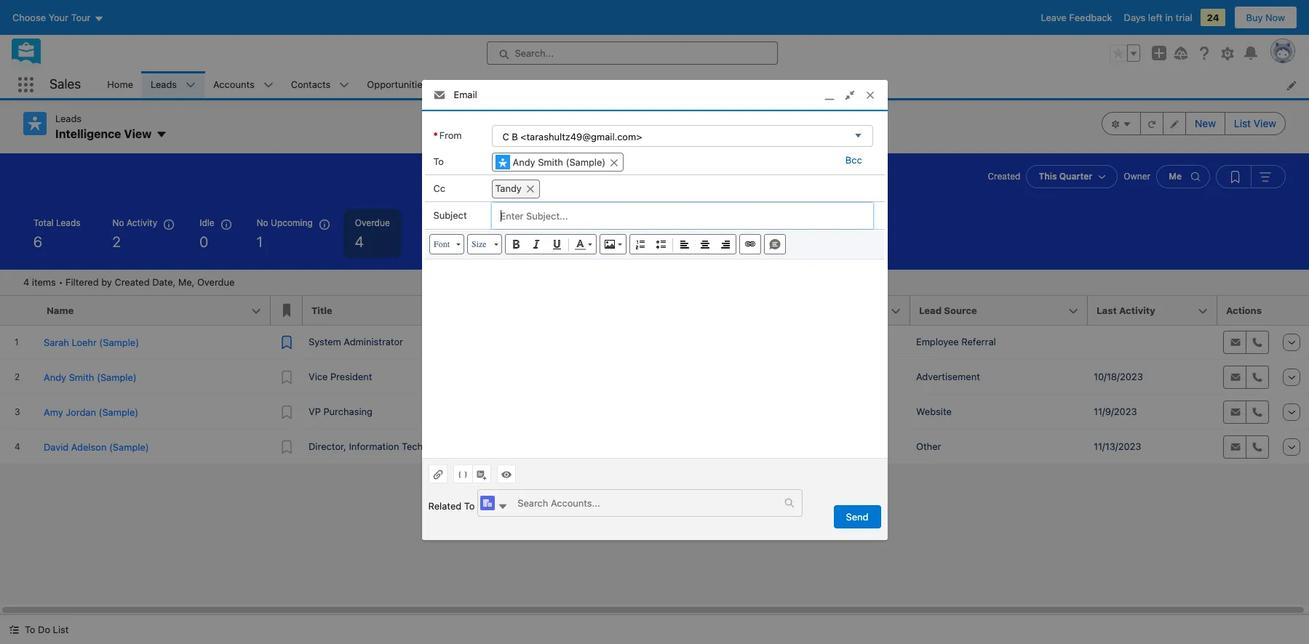 Task type: locate. For each thing, give the bounding box(es) containing it.
related
[[428, 501, 462, 512]]

information
[[349, 441, 399, 453]]

list inside list view "button"
[[1234, 117, 1251, 130]]

cc
[[433, 182, 445, 194]]

created left this
[[988, 171, 1021, 182]]

0 vertical spatial text default image
[[609, 158, 619, 168]]

3 0 from the left
[[497, 234, 506, 250]]

1 horizontal spatial list
[[1234, 117, 1251, 130]]

overdue
[[355, 218, 390, 229], [197, 277, 235, 288]]

total leads 6
[[33, 218, 80, 250]]

actions
[[1226, 305, 1262, 317]]

1 horizontal spatial overdue
[[355, 218, 390, 229]]

calendar link
[[455, 71, 512, 98]]

1 vertical spatial 4
[[23, 277, 29, 288]]

1 horizontal spatial upcoming
[[497, 218, 539, 229]]

1 vertical spatial activity
[[1119, 305, 1155, 317]]

name cell
[[38, 296, 271, 326]]

leads right home
[[151, 78, 177, 90]]

0 vertical spatial created
[[988, 171, 1021, 182]]

leads right total
[[56, 218, 80, 229]]

Subject text field
[[492, 203, 873, 229]]

0 horizontal spatial overdue
[[197, 277, 235, 288]]

cell for website
[[581, 395, 793, 430]]

important cell
[[271, 296, 303, 326]]

activity
[[127, 218, 157, 229], [1119, 305, 1155, 317]]

text default image left send button
[[784, 498, 795, 508]]

new button
[[1186, 112, 1225, 135]]

2 upcoming from the left
[[497, 218, 539, 229]]

0 vertical spatial overdue
[[355, 218, 390, 229]]

email
[[454, 89, 477, 100]]

intelligence
[[55, 127, 121, 140]]

0 horizontal spatial no
[[112, 218, 124, 229]]

text default image right the (sample)
[[609, 158, 619, 168]]

2 no from the left
[[257, 218, 268, 229]]

1 horizontal spatial 4
[[355, 234, 364, 250]]

activity for last activity
[[1119, 305, 1155, 317]]

0 horizontal spatial text default image
[[498, 502, 508, 512]]

overdue 4
[[355, 218, 390, 250]]

1 horizontal spatial activity
[[1119, 305, 1155, 317]]

subject
[[433, 210, 467, 222]]

0 horizontal spatial activity
[[127, 218, 157, 229]]

cell
[[581, 325, 793, 360], [1088, 325, 1217, 360], [581, 360, 793, 395], [581, 395, 793, 430], [581, 430, 793, 465]]

1 no from the left
[[112, 218, 124, 229]]

0 down due
[[422, 234, 431, 250]]

calendar list item
[[455, 71, 531, 98]]

opportunities list item
[[358, 71, 455, 98]]

title button
[[303, 296, 581, 325]]

1 0 from the left
[[200, 234, 208, 250]]

days left in trial
[[1124, 12, 1192, 23]]

quotes list item
[[752, 71, 820, 98]]

1 vertical spatial list
[[53, 624, 69, 636]]

0 horizontal spatial list
[[53, 624, 69, 636]]

1 vertical spatial leads
[[55, 113, 82, 124]]

leads up intelligence
[[55, 113, 82, 124]]

created right by
[[115, 277, 150, 288]]

1 horizontal spatial to
[[433, 155, 444, 167]]

0 vertical spatial 4
[[355, 234, 364, 250]]

0
[[200, 234, 208, 250], [422, 234, 431, 250], [497, 234, 506, 250]]

text default image left the do
[[9, 625, 19, 635]]

title
[[311, 305, 332, 317]]

text default image
[[609, 158, 619, 168], [498, 502, 508, 512]]

0 for idle
[[200, 234, 208, 250]]

2 0 from the left
[[422, 234, 431, 250]]

reports
[[689, 78, 724, 90]]

no up 1
[[257, 218, 268, 229]]

forecasts link
[[531, 71, 591, 98]]

no for 1
[[257, 218, 268, 229]]

cell for other
[[581, 430, 793, 465]]

list right the do
[[53, 624, 69, 636]]

to do list
[[25, 624, 69, 636]]

1 horizontal spatial text default image
[[609, 158, 619, 168]]

view
[[1254, 117, 1276, 130], [124, 127, 152, 140]]

grid containing name
[[0, 296, 1309, 466]]

action image
[[1276, 296, 1309, 325]]

this
[[1039, 171, 1057, 182]]

leads inside total leads 6
[[56, 218, 80, 229]]

list
[[1234, 117, 1251, 130], [53, 624, 69, 636]]

from
[[439, 129, 462, 141]]

Cc text field
[[543, 182, 869, 196]]

to inside button
[[25, 624, 35, 636]]

total
[[33, 218, 54, 229]]

text default image inside tandy link
[[525, 184, 535, 195]]

0 vertical spatial group
[[1110, 44, 1140, 62]]

do
[[38, 624, 50, 636]]

reports list item
[[681, 71, 752, 98]]

0 horizontal spatial to
[[25, 624, 35, 636]]

date,
[[152, 277, 176, 288]]

2 vertical spatial leads
[[56, 218, 80, 229]]

0 vertical spatial text default image
[[525, 184, 535, 195]]

overdue inside key performance indicators "group"
[[355, 218, 390, 229]]

1 vertical spatial overdue
[[197, 277, 235, 288]]

1 horizontal spatial no
[[257, 218, 268, 229]]

to left accounts icon
[[464, 501, 475, 512]]

group up me button
[[1102, 112, 1286, 135]]

0 horizontal spatial upcoming
[[271, 218, 313, 229]]

row number cell
[[0, 296, 38, 326]]

no
[[112, 218, 124, 229], [257, 218, 268, 229]]

left
[[1148, 12, 1163, 23]]

buy now button
[[1234, 6, 1297, 29]]

text default image right tandy
[[525, 184, 535, 195]]

activity right 'last'
[[1119, 305, 1155, 317]]

name button
[[38, 296, 271, 325]]

to left the do
[[25, 624, 35, 636]]

leads
[[151, 78, 177, 90], [55, 113, 82, 124], [56, 218, 80, 229]]

0 horizontal spatial 4
[[23, 277, 29, 288]]

2 vertical spatial text default image
[[9, 625, 19, 635]]

list inside to do list button
[[53, 624, 69, 636]]

group
[[1110, 44, 1140, 62], [1102, 112, 1286, 135], [1216, 165, 1286, 188]]

actions cell
[[1217, 296, 1276, 326]]

overdue right me,
[[197, 277, 235, 288]]

0 vertical spatial leads
[[151, 78, 177, 90]]

1
[[257, 234, 263, 250]]

website
[[916, 406, 952, 418]]

forecasts
[[540, 78, 583, 90]]

owner
[[1124, 171, 1151, 182]]

2 vertical spatial to
[[25, 624, 35, 636]]

1 vertical spatial group
[[1102, 112, 1286, 135]]

group down list view "button"
[[1216, 165, 1286, 188]]

calendar
[[464, 78, 503, 90]]

text default image
[[525, 184, 535, 195], [784, 498, 795, 508], [9, 625, 19, 635]]

send
[[846, 511, 868, 523]]

0 down tandy
[[497, 234, 506, 250]]

0 horizontal spatial created
[[115, 277, 150, 288]]

11/13/2023
[[1094, 441, 1141, 453]]

no upcoming
[[257, 218, 313, 229]]

grid
[[0, 296, 1309, 466]]

items
[[32, 277, 56, 288]]

0 vertical spatial to
[[433, 155, 444, 167]]

activity up 4 items • filtered by created date, me, overdue status on the left top of page
[[127, 218, 157, 229]]

overdue left due
[[355, 218, 390, 229]]

11/9/2023
[[1094, 406, 1137, 418]]

1 vertical spatial text default image
[[784, 498, 795, 508]]

c b <tarashultz49@gmail.com>
[[502, 131, 642, 142]]

director,
[[309, 441, 346, 453]]

0 horizontal spatial view
[[124, 127, 152, 140]]

director, information technology
[[309, 441, 453, 453]]

list right new
[[1234, 117, 1251, 130]]

2 vertical spatial group
[[1216, 165, 1286, 188]]

activity inside key performance indicators "group"
[[127, 218, 157, 229]]

to down *
[[433, 155, 444, 167]]

0 vertical spatial list
[[1234, 117, 1251, 130]]

quarter
[[1059, 171, 1092, 182]]

lead image
[[495, 156, 510, 170]]

send button
[[834, 505, 881, 529]]

days
[[1124, 12, 1146, 23]]

2 horizontal spatial text default image
[[784, 498, 795, 508]]

home
[[107, 78, 133, 90]]

buy
[[1246, 12, 1263, 23]]

text default image right accounts icon
[[498, 502, 508, 512]]

list
[[98, 71, 1309, 98]]

buy now
[[1246, 12, 1285, 23]]

0 horizontal spatial text default image
[[9, 625, 19, 635]]

cc element
[[492, 179, 869, 202]]

0 horizontal spatial 0
[[200, 234, 208, 250]]

Search Accounts... text field
[[509, 491, 784, 517]]

to
[[433, 155, 444, 167], [464, 501, 475, 512], [25, 624, 35, 636]]

today
[[441, 218, 465, 229]]

no for 2
[[112, 218, 124, 229]]

0 vertical spatial activity
[[127, 218, 157, 229]]

2 horizontal spatial 0
[[497, 234, 506, 250]]

1 vertical spatial created
[[115, 277, 150, 288]]

1 upcoming from the left
[[271, 218, 313, 229]]

1 horizontal spatial created
[[988, 171, 1021, 182]]

text default image inside to do list button
[[9, 625, 19, 635]]

1 horizontal spatial 0
[[422, 234, 431, 250]]

group down days
[[1110, 44, 1140, 62]]

accounts image
[[480, 496, 495, 511]]

created
[[988, 171, 1021, 182], [115, 277, 150, 288]]

system administrator
[[309, 336, 403, 348]]

to for to do list
[[25, 624, 35, 636]]

1 horizontal spatial text default image
[[525, 184, 535, 195]]

list view
[[1234, 117, 1276, 130]]

0 down idle
[[200, 234, 208, 250]]

1 horizontal spatial view
[[1254, 117, 1276, 130]]

view inside "button"
[[1254, 117, 1276, 130]]

<tarashultz49@gmail.com>
[[521, 131, 642, 142]]

sales
[[49, 77, 81, 92]]

*
[[433, 129, 438, 141]]

view right intelligence
[[124, 127, 152, 140]]

bcc
[[845, 154, 862, 166]]

1 vertical spatial to
[[464, 501, 475, 512]]

feedback
[[1069, 12, 1112, 23]]

activity inside button
[[1119, 305, 1155, 317]]

no up 2
[[112, 218, 124, 229]]

view right new
[[1254, 117, 1276, 130]]

tandy
[[495, 183, 522, 195]]

c
[[502, 131, 509, 142]]



Task type: describe. For each thing, give the bounding box(es) containing it.
home link
[[98, 71, 142, 98]]

bcc button
[[842, 154, 866, 166]]

name
[[47, 305, 74, 317]]

company cell
[[581, 296, 793, 326]]

now
[[1265, 12, 1285, 23]]

lead source
[[919, 305, 977, 317]]

to element
[[492, 152, 869, 175]]

intelligence view
[[55, 127, 152, 140]]

system
[[309, 336, 341, 348]]

leave feedback link
[[1041, 12, 1112, 23]]

accounts list item
[[205, 71, 282, 98]]

me button
[[1156, 165, 1210, 188]]

email dialog
[[422, 80, 887, 540]]

andy smith (sample)
[[513, 156, 606, 168]]

contacts link
[[282, 71, 339, 98]]

andy smith (sample) link
[[492, 153, 624, 172]]

title cell
[[303, 296, 581, 326]]

employee referral
[[916, 336, 996, 348]]

view for intelligence view
[[124, 127, 152, 140]]

4 inside overdue 4
[[355, 234, 364, 250]]

quotes link
[[752, 71, 801, 98]]

last activity cell
[[1088, 296, 1217, 326]]

activity for no activity
[[127, 218, 157, 229]]

vice president
[[309, 371, 372, 383]]

•
[[59, 277, 63, 288]]

referral
[[962, 336, 996, 348]]

4 items • filtered by created date, me, overdue status
[[23, 277, 235, 288]]

to for to
[[433, 155, 444, 167]]

other
[[916, 441, 941, 453]]

purchasing
[[323, 406, 373, 418]]

employee
[[916, 336, 959, 348]]

contacts
[[291, 78, 331, 90]]

2
[[112, 234, 121, 250]]

list containing home
[[98, 71, 1309, 98]]

andy
[[513, 156, 535, 168]]

new
[[1195, 117, 1216, 130]]

view for list view
[[1254, 117, 1276, 130]]

key performance indicators group
[[0, 209, 1309, 270]]

0 inside due today 0
[[422, 234, 431, 250]]

contacts list item
[[282, 71, 358, 98]]

president
[[330, 371, 372, 383]]

to do list button
[[0, 616, 77, 645]]

c b <tarashultz49@gmail.com> button
[[492, 125, 873, 147]]

no activity
[[112, 218, 157, 229]]

leave
[[1041, 12, 1067, 23]]

vp
[[309, 406, 321, 418]]

cell for employee referral
[[581, 325, 793, 360]]

last
[[1097, 305, 1117, 317]]

lead source button
[[910, 296, 1088, 325]]

technology
[[402, 441, 453, 453]]

source
[[944, 305, 977, 317]]

this quarter
[[1039, 171, 1092, 182]]

vp purchasing
[[309, 406, 373, 418]]

lead
[[919, 305, 942, 317]]

24
[[1207, 12, 1219, 23]]

vice
[[309, 371, 328, 383]]

this quarter button
[[1026, 165, 1118, 188]]

opportunities
[[367, 78, 427, 90]]

2 horizontal spatial to
[[464, 501, 475, 512]]

tandy link
[[492, 180, 540, 199]]

in
[[1165, 12, 1173, 23]]

by
[[101, 277, 112, 288]]

leads inside list item
[[151, 78, 177, 90]]

1 vertical spatial text default image
[[498, 502, 508, 512]]

b
[[512, 131, 518, 142]]

text default image inside andy smith (sample) link
[[609, 158, 619, 168]]

10/18/2023
[[1094, 371, 1143, 383]]

action cell
[[1276, 296, 1309, 326]]

accounts
[[213, 78, 254, 90]]

search... button
[[486, 41, 778, 65]]

opportunities link
[[358, 71, 436, 98]]

reports link
[[681, 71, 733, 98]]

dashboards list item
[[591, 71, 681, 98]]

related to
[[428, 501, 475, 512]]

0 for upcoming
[[497, 234, 506, 250]]

4 items • filtered by created date, me, overdue
[[23, 277, 235, 288]]

smith
[[538, 156, 563, 168]]

row number image
[[0, 296, 38, 325]]

leads link
[[142, 71, 186, 98]]

dashboards link
[[591, 71, 662, 98]]

trial
[[1176, 12, 1192, 23]]

group containing new
[[1102, 112, 1286, 135]]

lead view settings image
[[1102, 112, 1141, 135]]

due
[[422, 218, 438, 229]]

dashboards
[[600, 78, 653, 90]]

cell for advertisement
[[581, 360, 793, 395]]

leads list item
[[142, 71, 205, 98]]

list view button
[[1225, 112, 1286, 135]]

last activity
[[1097, 305, 1155, 317]]

6
[[33, 234, 42, 250]]

advertisement
[[916, 371, 980, 383]]

due today 0
[[422, 218, 465, 250]]

accounts link
[[205, 71, 263, 98]]

lead source cell
[[910, 296, 1088, 326]]

leave feedback
[[1041, 12, 1112, 23]]

idle
[[200, 218, 214, 229]]

lead status cell
[[793, 296, 910, 326]]

last activity button
[[1088, 296, 1217, 325]]



Task type: vqa. For each thing, say whether or not it's contained in the screenshot.
Dr. Robotnik
no



